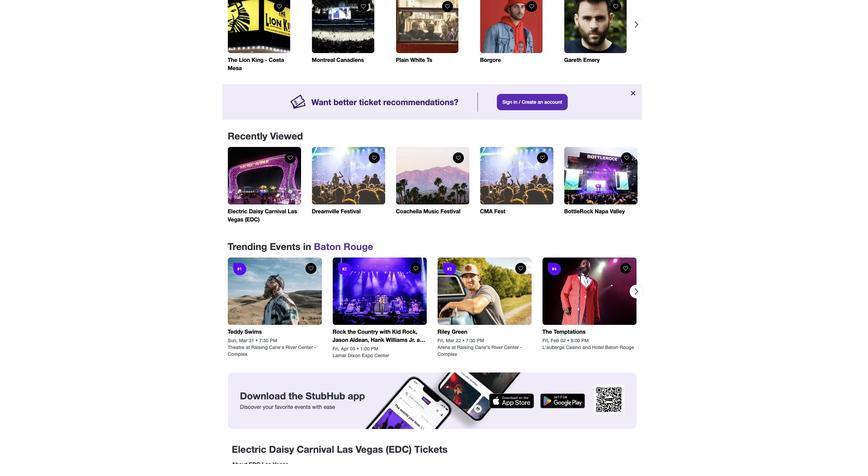 Task type: describe. For each thing, give the bounding box(es) containing it.
stubhub
[[306, 391, 345, 402]]

center inside fri, apr 05 • 1:00 pm lamar dixon expo center
[[374, 353, 389, 359]]

mar for riley
[[446, 338, 454, 344]]

#4
[[552, 267, 557, 272]]

day
[[356, 345, 366, 352]]

ease
[[324, 404, 335, 411]]

pass
[[367, 345, 380, 352]]

bottlerock napa valley
[[564, 208, 625, 215]]

borgore
[[480, 57, 501, 63]]

montreal canadiens link
[[312, 0, 374, 64]]

daisy for electric daisy carnival las vegas (edc)
[[249, 208, 263, 215]]

riley
[[437, 329, 450, 335]]

bottlerock napa valley link
[[564, 147, 637, 216]]

discover
[[240, 404, 261, 411]]

dixon
[[348, 353, 360, 359]]

king
[[252, 57, 263, 63]]

ts
[[427, 57, 432, 63]]

sign in / create an account
[[502, 99, 562, 105]]

- inside the rock the country with kid rock, jason aldean, hank williams jr. and more - 2 day pass (april 5-6)
[[347, 345, 350, 352]]

expo
[[362, 353, 373, 359]]

the for the temptations fri, feb 02 • 8:00 pm l'auberge casino and hotel baton rouge
[[542, 329, 552, 335]]

aldean,
[[350, 337, 369, 343]]

#3
[[447, 267, 452, 272]]

electric daisy carnival las vegas (edc) tickets
[[232, 444, 448, 455]]

scan this qr code with your phone to be sent to the app store to download the stubhub app image
[[593, 385, 624, 415]]

teddy swims sun, mar 31 • 7:30 pm theatre at raising cane's river center - complex
[[228, 329, 316, 357]]

gareth
[[564, 57, 582, 63]]

pm inside fri, apr 05 • 1:00 pm lamar dixon expo center
[[371, 346, 378, 352]]

rock,
[[402, 329, 417, 335]]

jr.
[[409, 337, 415, 343]]

events
[[295, 404, 311, 411]]

the temptations fri, feb 02 • 8:00 pm l'auberge casino and hotel baton rouge
[[542, 329, 634, 351]]

valley
[[610, 208, 625, 215]]

fri, inside fri, apr 05 • 1:00 pm lamar dixon expo center
[[333, 346, 340, 352]]

6)
[[402, 345, 406, 352]]

sun,
[[228, 338, 238, 344]]

raising for swims
[[251, 345, 268, 351]]

favorite
[[275, 404, 293, 411]]

sign in / create an account link
[[497, 94, 568, 110]]

trending
[[228, 241, 267, 252]]

(edc) for electric daisy carnival las vegas (edc)
[[245, 216, 260, 223]]

events
[[270, 241, 300, 252]]

williams
[[386, 337, 408, 343]]

swims
[[245, 329, 262, 335]]

rock
[[333, 329, 346, 335]]

coachella music festival
[[396, 208, 460, 215]]

your
[[263, 404, 273, 411]]

pm for riley green
[[477, 338, 484, 344]]

with inside the rock the country with kid rock, jason aldean, hank williams jr. and more - 2 day pass (april 5-6)
[[380, 329, 391, 335]]

sign
[[502, 99, 512, 105]]

kid
[[392, 329, 401, 335]]

mesa
[[228, 65, 242, 71]]

white
[[410, 57, 425, 63]]

cma fest
[[480, 208, 505, 215]]

country
[[357, 329, 378, 335]]

dreamville
[[312, 208, 339, 215]]

#1
[[237, 267, 242, 272]]

bottlerock
[[564, 208, 593, 215]]

costa
[[269, 57, 284, 63]]

cane's for teddy swims
[[269, 345, 284, 351]]

electric daisy carnival las vegas (edc) link
[[228, 147, 301, 224]]

- inside the teddy swims sun, mar 31 • 7:30 pm theatre at raising cane's river center - complex
[[314, 345, 316, 351]]

gareth emery
[[564, 57, 600, 63]]

#2
[[342, 267, 347, 272]]

recently viewed
[[228, 131, 303, 142]]

gareth emery link
[[564, 0, 626, 64]]

account
[[544, 99, 562, 105]]

cma
[[480, 208, 493, 215]]

complex for teddy
[[228, 352, 247, 357]]

rouge
[[620, 345, 634, 351]]

river for riley green
[[491, 345, 503, 351]]

l'auberge
[[542, 345, 565, 351]]

the lion king - costa mesa
[[228, 57, 284, 71]]

1 festival from the left
[[341, 208, 361, 215]]

the lion king - costa mesa link
[[228, 0, 290, 72]]

las for electric daisy carnival las vegas (edc)
[[288, 208, 297, 215]]

carnival for electric daisy carnival las vegas (edc)
[[265, 208, 286, 215]]

dreamville festival
[[312, 208, 361, 215]]

dreamville festival link
[[312, 147, 385, 216]]

in inside button
[[514, 99, 517, 105]]

trending events in
[[228, 241, 311, 252]]

7:30 for teddy swims
[[259, 338, 268, 344]]

at for green
[[452, 345, 456, 351]]

montreal
[[312, 57, 335, 63]]

• for temptations
[[567, 338, 569, 344]]

center for green
[[504, 345, 519, 351]]

02
[[560, 338, 566, 344]]

daisy for electric daisy carnival las vegas (edc) tickets
[[269, 444, 294, 455]]

an
[[538, 99, 543, 105]]

pm for teddy swims
[[270, 338, 277, 344]]

canadiens
[[336, 57, 364, 63]]

tickets
[[414, 444, 448, 455]]

baton
[[605, 345, 618, 351]]

/
[[519, 99, 520, 105]]



Task type: vqa. For each thing, say whether or not it's contained in the screenshot.
L'auberge
yes



Task type: locate. For each thing, give the bounding box(es) containing it.
jason
[[333, 337, 348, 343]]

plain white ts
[[396, 57, 432, 63]]

festival right dreamville
[[341, 208, 361, 215]]

electric daisy carnival las vegas (edc)
[[228, 208, 297, 223]]

0 horizontal spatial the
[[228, 57, 237, 63]]

download the stubhub app discover your favorite events with ease
[[240, 391, 365, 411]]

-
[[265, 57, 267, 63], [314, 345, 316, 351], [520, 345, 522, 351], [347, 345, 350, 352]]

the up events
[[288, 391, 303, 402]]

cane's
[[269, 345, 284, 351], [475, 345, 490, 351]]

31
[[249, 338, 254, 344]]

center inside riley green fri, mar 22 • 7:30 pm arena at raising cane's river center - complex
[[504, 345, 519, 351]]

•
[[255, 338, 258, 344], [462, 338, 465, 344], [567, 338, 569, 344], [357, 346, 359, 352]]

0 vertical spatial carnival
[[265, 208, 286, 215]]

at inside the teddy swims sun, mar 31 • 7:30 pm theatre at raising cane's river center - complex
[[246, 345, 250, 351]]

1 7:30 from the left
[[259, 338, 268, 344]]

0 vertical spatial vegas
[[228, 216, 243, 223]]

1 horizontal spatial the
[[542, 329, 552, 335]]

- left l'auberge
[[520, 345, 522, 351]]

0 horizontal spatial mar
[[239, 338, 247, 344]]

0 vertical spatial las
[[288, 208, 297, 215]]

1 vertical spatial the
[[542, 329, 552, 335]]

(edc)
[[245, 216, 260, 223], [386, 444, 412, 455]]

and right jr.
[[417, 337, 426, 343]]

las inside electric daisy carnival las vegas (edc)
[[288, 208, 297, 215]]

coachella
[[396, 208, 422, 215]]

cma fest link
[[480, 147, 553, 216]]

in right events in the bottom left of the page
[[303, 241, 311, 252]]

the up mesa
[[228, 57, 237, 63]]

2 complex from the left
[[437, 352, 457, 357]]

0 vertical spatial daisy
[[249, 208, 263, 215]]

festival
[[341, 208, 361, 215], [440, 208, 460, 215]]

2 cane's from the left
[[475, 345, 490, 351]]

• right 31
[[255, 338, 258, 344]]

- inside riley green fri, mar 22 • 7:30 pm arena at raising cane's river center - complex
[[520, 345, 522, 351]]

1 horizontal spatial vegas
[[356, 444, 383, 455]]

0 horizontal spatial cane's
[[269, 345, 284, 351]]

mar for teddy
[[239, 338, 247, 344]]

1 mar from the left
[[239, 338, 247, 344]]

the inside download the stubhub app discover your favorite events with ease
[[288, 391, 303, 402]]

• inside the teddy swims sun, mar 31 • 7:30 pm theatre at raising cane's river center - complex
[[255, 338, 258, 344]]

(edc) left tickets
[[386, 444, 412, 455]]

22
[[456, 338, 461, 344]]

0 horizontal spatial vegas
[[228, 216, 243, 223]]

fri, up lamar
[[333, 346, 340, 352]]

green
[[452, 329, 467, 335]]

vegas inside electric daisy carnival las vegas (edc)
[[228, 216, 243, 223]]

• right 2
[[357, 346, 359, 352]]

7:30 right 31
[[259, 338, 268, 344]]

1 vertical spatial vegas
[[356, 444, 383, 455]]

riley green fri, mar 22 • 7:30 pm arena at raising cane's river center - complex
[[437, 329, 522, 357]]

1 cane's from the left
[[269, 345, 284, 351]]

0 horizontal spatial the
[[288, 391, 303, 402]]

rock the country with kid rock, jason aldean, hank williams jr. and more - 2 day pass (april 5-6)
[[333, 329, 426, 352]]

fri,
[[437, 338, 444, 344], [542, 338, 549, 344], [333, 346, 340, 352]]

1 horizontal spatial center
[[374, 353, 389, 359]]

mar inside the teddy swims sun, mar 31 • 7:30 pm theatre at raising cane's river center - complex
[[239, 338, 247, 344]]

0 vertical spatial with
[[380, 329, 391, 335]]

the for country
[[348, 329, 356, 335]]

center for swims
[[298, 345, 313, 351]]

1 horizontal spatial at
[[452, 345, 456, 351]]

pm inside the temptations fri, feb 02 • 8:00 pm l'auberge casino and hotel baton rouge
[[581, 338, 589, 344]]

river inside the teddy swims sun, mar 31 • 7:30 pm theatre at raising cane's river center - complex
[[286, 345, 297, 351]]

the
[[228, 57, 237, 63], [542, 329, 552, 335]]

2 horizontal spatial center
[[504, 345, 519, 351]]

2 festival from the left
[[440, 208, 460, 215]]

fri, inside riley green fri, mar 22 • 7:30 pm arena at raising cane's river center - complex
[[437, 338, 444, 344]]

coachella music festival link
[[396, 147, 469, 216]]

viewed
[[270, 131, 303, 142]]

1 vertical spatial electric
[[232, 444, 266, 455]]

cane's inside riley green fri, mar 22 • 7:30 pm arena at raising cane's river center - complex
[[475, 345, 490, 351]]

- right the king
[[265, 57, 267, 63]]

pm for the temptations
[[581, 338, 589, 344]]

pm
[[270, 338, 277, 344], [477, 338, 484, 344], [581, 338, 589, 344], [371, 346, 378, 352]]

7:30
[[259, 338, 268, 344], [466, 338, 475, 344]]

in left /
[[514, 99, 517, 105]]

(edc) for electric daisy carnival las vegas (edc) tickets
[[386, 444, 412, 455]]

fri, up arena
[[437, 338, 444, 344]]

2 mar from the left
[[446, 338, 454, 344]]

electric for electric daisy carnival las vegas (edc) tickets
[[232, 444, 266, 455]]

and
[[417, 337, 426, 343], [582, 345, 591, 351]]

1 vertical spatial carnival
[[297, 444, 334, 455]]

complex for riley
[[437, 352, 457, 357]]

teddy
[[228, 329, 243, 335]]

complex down arena
[[437, 352, 457, 357]]

raising inside the teddy swims sun, mar 31 • 7:30 pm theatre at raising cane's river center - complex
[[251, 345, 268, 351]]

0 horizontal spatial carnival
[[265, 208, 286, 215]]

7:30 for riley green
[[466, 338, 475, 344]]

lion
[[239, 57, 250, 63]]

theatre
[[228, 345, 244, 351]]

the for the lion king - costa mesa
[[228, 57, 237, 63]]

las for electric daisy carnival las vegas (edc) tickets
[[337, 444, 353, 455]]

0 horizontal spatial fri,
[[333, 346, 340, 352]]

temptations
[[554, 329, 586, 335]]

borgore link
[[480, 0, 542, 64]]

cane's inside the teddy swims sun, mar 31 • 7:30 pm theatre at raising cane's river center - complex
[[269, 345, 284, 351]]

with
[[380, 329, 391, 335], [312, 404, 322, 411]]

the for stubhub
[[288, 391, 303, 402]]

in
[[514, 99, 517, 105], [303, 241, 311, 252]]

river inside riley green fri, mar 22 • 7:30 pm arena at raising cane's river center - complex
[[491, 345, 503, 351]]

1 vertical spatial with
[[312, 404, 322, 411]]

pm inside the teddy swims sun, mar 31 • 7:30 pm theatre at raising cane's river center - complex
[[270, 338, 277, 344]]

sign in / create an account button
[[497, 94, 568, 110]]

0 horizontal spatial raising
[[251, 345, 268, 351]]

• inside fri, apr 05 • 1:00 pm lamar dixon expo center
[[357, 346, 359, 352]]

0 vertical spatial in
[[514, 99, 517, 105]]

0 horizontal spatial festival
[[341, 208, 361, 215]]

fri, apr 05 • 1:00 pm lamar dixon expo center
[[333, 346, 389, 359]]

carnival for electric daisy carnival las vegas (edc) tickets
[[297, 444, 334, 455]]

1 horizontal spatial fri,
[[437, 338, 444, 344]]

mar left 22
[[446, 338, 454, 344]]

1 horizontal spatial raising
[[457, 345, 474, 351]]

fri, for the
[[542, 338, 549, 344]]

hank
[[371, 337, 384, 343]]

raising down 22
[[457, 345, 474, 351]]

1 horizontal spatial and
[[582, 345, 591, 351]]

vegas
[[228, 216, 243, 223], [356, 444, 383, 455]]

8:00
[[571, 338, 580, 344]]

pm inside riley green fri, mar 22 • 7:30 pm arena at raising cane's river center - complex
[[477, 338, 484, 344]]

0 horizontal spatial (edc)
[[245, 216, 260, 223]]

mar
[[239, 338, 247, 344], [446, 338, 454, 344]]

2 raising from the left
[[457, 345, 474, 351]]

1 horizontal spatial festival
[[440, 208, 460, 215]]

and inside the temptations fri, feb 02 • 8:00 pm l'auberge casino and hotel baton rouge
[[582, 345, 591, 351]]

1 vertical spatial (edc)
[[386, 444, 412, 455]]

05
[[350, 346, 355, 352]]

1 horizontal spatial 7:30
[[466, 338, 475, 344]]

1 horizontal spatial the
[[348, 329, 356, 335]]

5-
[[397, 345, 402, 352]]

1 horizontal spatial cane's
[[475, 345, 490, 351]]

the up the aldean,
[[348, 329, 356, 335]]

• right 22
[[462, 338, 465, 344]]

1 at from the left
[[246, 345, 250, 351]]

1 river from the left
[[286, 345, 297, 351]]

recommendations?
[[383, 97, 458, 107]]

1 complex from the left
[[228, 352, 247, 357]]

1 horizontal spatial complex
[[437, 352, 457, 357]]

with up hank
[[380, 329, 391, 335]]

raising down 31
[[251, 345, 268, 351]]

daisy inside electric daisy carnival las vegas (edc)
[[249, 208, 263, 215]]

electric inside electric daisy carnival las vegas (edc)
[[228, 208, 247, 215]]

pm right 31
[[270, 338, 277, 344]]

0 vertical spatial and
[[417, 337, 426, 343]]

7:30 inside riley green fri, mar 22 • 7:30 pm arena at raising cane's river center - complex
[[466, 338, 475, 344]]

music
[[423, 208, 439, 215]]

at for swims
[[246, 345, 250, 351]]

1 vertical spatial daisy
[[269, 444, 294, 455]]

fri, inside the temptations fri, feb 02 • 8:00 pm l'auberge casino and hotel baton rouge
[[542, 338, 549, 344]]

(edc) inside electric daisy carnival las vegas (edc)
[[245, 216, 260, 223]]

raising for green
[[457, 345, 474, 351]]

app
[[348, 391, 365, 402]]

napa
[[595, 208, 608, 215]]

• inside the temptations fri, feb 02 • 8:00 pm l'auberge casino and hotel baton rouge
[[567, 338, 569, 344]]

0 horizontal spatial at
[[246, 345, 250, 351]]

0 vertical spatial the
[[348, 329, 356, 335]]

• inside riley green fri, mar 22 • 7:30 pm arena at raising cane's river center - complex
[[462, 338, 465, 344]]

vegas for electric daisy carnival las vegas (edc) tickets
[[356, 444, 383, 455]]

0 horizontal spatial river
[[286, 345, 297, 351]]

2
[[351, 345, 354, 352]]

2 river from the left
[[491, 345, 503, 351]]

1 horizontal spatial river
[[491, 345, 503, 351]]

• for green
[[462, 338, 465, 344]]

the inside the lion king - costa mesa
[[228, 57, 237, 63]]

river
[[286, 345, 297, 351], [491, 345, 503, 351]]

0 vertical spatial electric
[[228, 208, 247, 215]]

fri, for riley
[[437, 338, 444, 344]]

center inside the teddy swims sun, mar 31 • 7:30 pm theatre at raising cane's river center - complex
[[298, 345, 313, 351]]

better
[[333, 97, 357, 107]]

(april
[[381, 345, 395, 352]]

ticket
[[359, 97, 381, 107]]

the inside the rock the country with kid rock, jason aldean, hank williams jr. and more - 2 day pass (april 5-6)
[[348, 329, 356, 335]]

0 vertical spatial (edc)
[[245, 216, 260, 223]]

- left 05
[[347, 345, 350, 352]]

0 horizontal spatial with
[[312, 404, 322, 411]]

recently
[[228, 131, 267, 142]]

plain white ts link
[[396, 0, 458, 64]]

0 horizontal spatial daisy
[[249, 208, 263, 215]]

pm right 8:00
[[581, 338, 589, 344]]

0 horizontal spatial 7:30
[[259, 338, 268, 344]]

1 horizontal spatial las
[[337, 444, 353, 455]]

festival right music
[[440, 208, 460, 215]]

download
[[240, 391, 286, 402]]

0 horizontal spatial in
[[303, 241, 311, 252]]

7:30 inside the teddy swims sun, mar 31 • 7:30 pm theatre at raising cane's river center - complex
[[259, 338, 268, 344]]

carnival inside electric daisy carnival las vegas (edc)
[[265, 208, 286, 215]]

0 horizontal spatial las
[[288, 208, 297, 215]]

1 horizontal spatial carnival
[[297, 444, 334, 455]]

1 vertical spatial the
[[288, 391, 303, 402]]

mar inside riley green fri, mar 22 • 7:30 pm arena at raising cane's river center - complex
[[446, 338, 454, 344]]

center
[[298, 345, 313, 351], [504, 345, 519, 351], [374, 353, 389, 359]]

1 raising from the left
[[251, 345, 268, 351]]

plain
[[396, 57, 409, 63]]

the inside the temptations fri, feb 02 • 8:00 pm l'auberge casino and hotel baton rouge
[[542, 329, 552, 335]]

at down 31
[[246, 345, 250, 351]]

complex down theatre
[[228, 352, 247, 357]]

the up the feb
[[542, 329, 552, 335]]

want
[[311, 97, 331, 107]]

electric for electric daisy carnival las vegas (edc)
[[228, 208, 247, 215]]

0 horizontal spatial complex
[[228, 352, 247, 357]]

cane's for riley green
[[475, 345, 490, 351]]

1:00
[[360, 346, 370, 352]]

at inside riley green fri, mar 22 • 7:30 pm arena at raising cane's river center - complex
[[452, 345, 456, 351]]

• right 02
[[567, 338, 569, 344]]

electric
[[228, 208, 247, 215], [232, 444, 266, 455]]

0 vertical spatial the
[[228, 57, 237, 63]]

montreal canadiens
[[312, 57, 364, 63]]

2 horizontal spatial fri,
[[542, 338, 549, 344]]

1 horizontal spatial (edc)
[[386, 444, 412, 455]]

- left the more
[[314, 345, 316, 351]]

hotel
[[592, 345, 604, 351]]

0 horizontal spatial and
[[417, 337, 426, 343]]

1 horizontal spatial with
[[380, 329, 391, 335]]

mar left 31
[[239, 338, 247, 344]]

pm down hank
[[371, 346, 378, 352]]

raising inside riley green fri, mar 22 • 7:30 pm arena at raising cane's river center - complex
[[457, 345, 474, 351]]

1 vertical spatial and
[[582, 345, 591, 351]]

(edc) up trending
[[245, 216, 260, 223]]

1 horizontal spatial in
[[514, 99, 517, 105]]

2 at from the left
[[452, 345, 456, 351]]

arena
[[437, 345, 450, 351]]

vegas for electric daisy carnival las vegas (edc)
[[228, 216, 243, 223]]

1 vertical spatial in
[[303, 241, 311, 252]]

fri, left the feb
[[542, 338, 549, 344]]

pm right 22
[[477, 338, 484, 344]]

the
[[348, 329, 356, 335], [288, 391, 303, 402]]

with inside download the stubhub app discover your favorite events with ease
[[312, 404, 322, 411]]

with left ease
[[312, 404, 322, 411]]

casino
[[566, 345, 581, 351]]

emery
[[583, 57, 600, 63]]

at down 22
[[452, 345, 456, 351]]

1 horizontal spatial daisy
[[269, 444, 294, 455]]

feb
[[551, 338, 559, 344]]

fest
[[494, 208, 505, 215]]

- inside the lion king - costa mesa
[[265, 57, 267, 63]]

2 7:30 from the left
[[466, 338, 475, 344]]

complex inside the teddy swims sun, mar 31 • 7:30 pm theatre at raising cane's river center - complex
[[228, 352, 247, 357]]

7:30 right 22
[[466, 338, 475, 344]]

1 vertical spatial las
[[337, 444, 353, 455]]

complex inside riley green fri, mar 22 • 7:30 pm arena at raising cane's river center - complex
[[437, 352, 457, 357]]

• for swims
[[255, 338, 258, 344]]

1 horizontal spatial mar
[[446, 338, 454, 344]]

lamar
[[333, 353, 346, 359]]

0 horizontal spatial center
[[298, 345, 313, 351]]

and inside the rock the country with kid rock, jason aldean, hank williams jr. and more - 2 day pass (april 5-6)
[[417, 337, 426, 343]]

river for teddy swims
[[286, 345, 297, 351]]

and left hotel
[[582, 345, 591, 351]]



